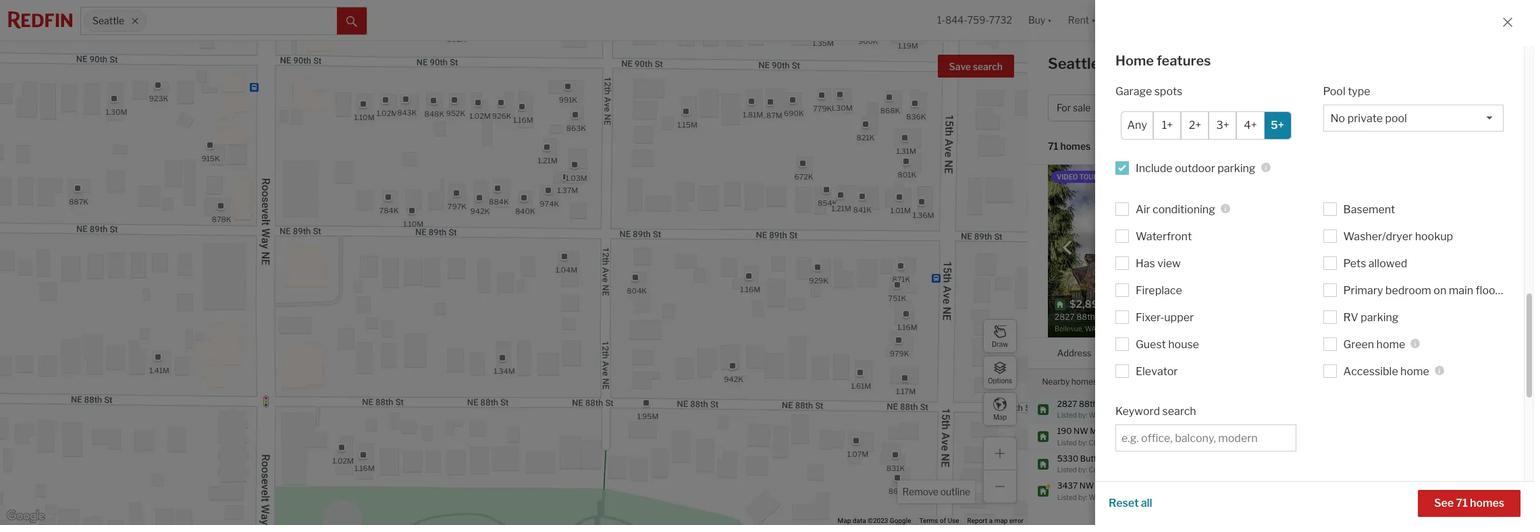 Task type: describe. For each thing, give the bounding box(es) containing it.
townhouse,
[[1227, 102, 1280, 114]]

1-844-759-7732 link
[[937, 14, 1012, 26]]

save
[[949, 61, 971, 72]]

all filters • 7
[[1444, 102, 1498, 114]]

video tour
[[1057, 173, 1098, 181]]

remove outline
[[902, 486, 970, 498]]

929k
[[809, 276, 828, 285]]

960k
[[858, 36, 878, 45]]

ned
[[1168, 439, 1181, 447]]

studio+ / 2.5+ ba button
[[1305, 95, 1414, 122]]

451 days
[[1447, 486, 1480, 496]]

studio+ / 2.5+ ba
[[1314, 102, 1389, 114]]

baths
[[1315, 347, 1339, 358]]

1 horizontal spatial 942k
[[724, 374, 743, 384]]

report a map error
[[967, 517, 1024, 525]]

1 vertical spatial bedroom
[[1385, 284, 1431, 297]]

x-out this home image
[[1317, 314, 1334, 330]]

draw button
[[983, 319, 1017, 353]]

for sale button
[[1048, 95, 1116, 122]]

for
[[1188, 55, 1209, 72]]

home inside the 4300 +/- sq ft geodesic dome home on rare sub dividable hunts point lot. this 5 bedroom multi-level home is a true great...
[[1408, 176, 1431, 186]]

home inside the 4300 +/- sq ft geodesic dome home on rare sub dividable hunts point lot. this 5 bedroom multi-level home is a true great...
[[1292, 198, 1313, 208]]

3437 nw 56th st link
[[1057, 481, 1127, 492]]

save search
[[949, 61, 1003, 72]]

favorite this home image
[[1503, 482, 1519, 498]]

map for map
[[993, 413, 1007, 421]]

days for 451 days
[[1463, 486, 1480, 496]]

991k
[[559, 95, 577, 104]]

ft
[[1338, 176, 1344, 186]]

836k
[[906, 111, 926, 121]]

that
[[1099, 377, 1114, 387]]

green home
[[1343, 338, 1405, 351]]

any
[[1127, 119, 1147, 132]]

floor
[[1476, 284, 1500, 297]]

tour
[[1079, 173, 1098, 181]]

841k
[[853, 205, 872, 215]]

sale
[[1212, 55, 1242, 72]]

remove outline button
[[898, 481, 975, 504]]

home for green
[[1377, 338, 1405, 351]]

1.01m
[[890, 205, 911, 215]]

4+ radio
[[1237, 111, 1264, 139]]

sq.ft. button
[[1350, 338, 1373, 369]]

831k
[[887, 464, 905, 473]]

primary
[[1343, 284, 1383, 297]]

guest house
[[1136, 338, 1199, 351]]

71 inside button
[[1456, 497, 1468, 510]]

green
[[1343, 338, 1374, 351]]

more link
[[1372, 198, 1392, 208]]

lot
[[1414, 238, 1427, 248]]

washer/dryer
[[1343, 230, 1413, 243]]

rv
[[1343, 311, 1358, 324]]

option group containing any
[[1121, 111, 1291, 139]]

1.15m
[[677, 120, 697, 129]]

by: for 2827
[[1078, 411, 1087, 419]]

1 horizontal spatial 1.02m
[[377, 109, 398, 118]]

agent:
[[1145, 439, 1166, 447]]

rare
[[1444, 176, 1459, 186]]

fireplace
[[1136, 284, 1182, 297]]

see 71 homes
[[1434, 497, 1504, 510]]

features
[[1157, 53, 1211, 69]]

search for save search
[[973, 61, 1003, 72]]

759-
[[967, 14, 989, 26]]

remove seattle image
[[131, 17, 139, 25]]

map data ©2023 google
[[838, 517, 911, 525]]

spots
[[1154, 85, 1183, 98]]

5330 butterworth rd listed by: coldwell banker bain
[[1057, 453, 1155, 474]]

863k inside 848k 863k
[[566, 123, 586, 132]]

real for hunts point
[[1130, 411, 1144, 419]]

1.81m
[[743, 109, 763, 119]]

keyword search
[[1115, 405, 1196, 418]]

2827
[[1057, 399, 1077, 409]]

2+
[[1189, 119, 1201, 132]]

terms of use
[[919, 517, 959, 525]]

address
[[1057, 347, 1091, 358]]

Any radio
[[1121, 111, 1154, 139]]

868k 1.15m
[[677, 106, 900, 129]]

garage spots
[[1115, 85, 1183, 98]]

1.21m 1.37m
[[538, 155, 578, 195]]

conditioning
[[1153, 203, 1215, 216]]

0 horizontal spatial 942k
[[470, 206, 490, 216]]

848k 863k
[[424, 109, 586, 132]]

71 inside 71 homes •
[[1048, 141, 1058, 152]]

terms
[[919, 517, 938, 525]]

homes inside button
[[1470, 497, 1504, 510]]

seattle
[[93, 15, 124, 27]]

coldwell
[[1089, 466, 1116, 474]]

all
[[1141, 497, 1152, 510]]

190 nw madrona ln listed by: compass listing agent: ned hosford
[[1057, 426, 1208, 447]]

accessible home
[[1343, 365, 1429, 378]]

+/-
[[1315, 176, 1325, 186]]

listed for 190
[[1057, 439, 1077, 447]]

1 horizontal spatial parking
[[1361, 311, 1399, 324]]

834k
[[767, 34, 786, 43]]

hunts point
[[1140, 404, 1184, 414]]

estate/east
[[1145, 411, 1182, 419]]

779k
[[813, 104, 832, 113]]

1 vertical spatial 863k
[[888, 486, 908, 496]]

1 horizontal spatial 1.10m
[[403, 219, 424, 229]]

hookup
[[1415, 230, 1453, 243]]

bedroom inside the 4300 +/- sq ft geodesic dome home on rare sub dividable hunts point lot. this 5 bedroom multi-level home is a true great...
[[1412, 187, 1446, 197]]

801k
[[898, 170, 916, 179]]

1 vertical spatial point
[[1164, 404, 1184, 414]]

1 horizontal spatial 1.30m
[[831, 103, 853, 112]]

price
[[1131, 102, 1154, 114]]

0 horizontal spatial a
[[989, 517, 993, 525]]

google
[[890, 517, 911, 525]]

keyword
[[1115, 405, 1160, 418]]

by: inside 5330 butterworth rd listed by: coldwell banker bain
[[1078, 466, 1087, 474]]

0 horizontal spatial 1.10m
[[354, 113, 375, 122]]

air conditioning
[[1136, 203, 1215, 216]]

2.5+
[[1356, 102, 1376, 114]]

for sale
[[1057, 102, 1091, 114]]

2 horizontal spatial 1.02m
[[469, 111, 491, 120]]

3437
[[1057, 481, 1078, 491]]

real for ballard
[[1130, 493, 1144, 501]]

air
[[1136, 203, 1150, 216]]

listed inside 5330 butterworth rd listed by: coldwell banker bain
[[1057, 466, 1077, 474]]

previous button image
[[1061, 241, 1074, 254]]

1+
[[1162, 119, 1173, 132]]

map for map data ©2023 google
[[838, 517, 851, 525]]

submit search image
[[346, 16, 357, 27]]

map region
[[0, 0, 1124, 525]]



Task type: vqa. For each thing, say whether or not it's contained in the screenshot.
"1.17M"
yes



Task type: locate. For each thing, give the bounding box(es) containing it.
1 vertical spatial days
[[1463, 486, 1480, 496]]

favorite button checkbox
[[1255, 168, 1278, 191]]

0 vertical spatial windermere
[[1089, 411, 1128, 419]]

seattle,
[[1048, 55, 1103, 72]]

• inside button
[[1487, 102, 1490, 114]]

allowed
[[1369, 257, 1407, 270]]

0 horizontal spatial 1.30m
[[106, 107, 127, 117]]

homes for 71
[[1060, 141, 1091, 152]]

butterworth
[[1080, 453, 1127, 464]]

on left rare
[[1432, 176, 1442, 186]]

0 vertical spatial 1.10m
[[354, 113, 375, 122]]

pool
[[1323, 85, 1346, 98]]

terms of use link
[[919, 517, 959, 525]]

1 horizontal spatial 863k
[[888, 486, 908, 496]]

draw
[[992, 340, 1008, 348]]

ave
[[1099, 399, 1114, 409]]

0 vertical spatial search
[[973, 61, 1003, 72]]

878k
[[212, 214, 231, 224]]

more
[[1372, 198, 1392, 208]]

5330
[[1057, 453, 1079, 464]]

map left data
[[838, 517, 851, 525]]

1.21m for 1.21m 1.37m
[[538, 155, 558, 165]]

0 horizontal spatial point
[[1164, 404, 1184, 414]]

real
[[1130, 411, 1144, 419], [1130, 493, 1144, 501]]

0 vertical spatial on
[[1432, 176, 1442, 186]]

1 vertical spatial 942k
[[724, 374, 743, 384]]

0 horizontal spatial hunts
[[1140, 404, 1163, 414]]

0 vertical spatial hunts
[[1327, 187, 1350, 197]]

for
[[1057, 102, 1071, 114]]

0 vertical spatial days
[[1363, 238, 1381, 248]]

remove studio+ / 2.5+ ba image
[[1396, 104, 1404, 112]]

1 horizontal spatial 190
[[1346, 238, 1361, 248]]

homes left that
[[1072, 377, 1097, 387]]

google image
[[3, 508, 48, 525]]

2+ radio
[[1181, 111, 1209, 139]]

home up accessible home at the bottom of the page
[[1377, 338, 1405, 351]]

3+
[[1216, 119, 1229, 132]]

1 horizontal spatial point
[[1352, 187, 1372, 197]]

homes down 451 days
[[1470, 497, 1504, 510]]

favorite button image
[[1255, 168, 1278, 191]]

banker
[[1117, 466, 1140, 474]]

1 vertical spatial 1.10m
[[403, 219, 424, 229]]

by: down '190 nw madrona ln' link
[[1078, 439, 1087, 447]]

ln
[[1125, 426, 1135, 436]]

190 down 2827
[[1057, 426, 1072, 436]]

1 vertical spatial real
[[1130, 493, 1144, 501]]

co.
[[1167, 493, 1177, 501]]

5330 butterworth rd link
[[1057, 453, 1139, 465]]

1 horizontal spatial home
[[1408, 176, 1431, 186]]

7
[[1492, 102, 1498, 114]]

wa
[[1106, 55, 1132, 72]]

a inside the 4300 +/- sq ft geodesic dome home on rare sub dividable hunts point lot. this 5 bedroom multi-level home is a true great...
[[1323, 198, 1327, 208]]

days up none
[[1363, 238, 1381, 248]]

by: for 190
[[1078, 439, 1087, 447]]

homes for nearby
[[1072, 377, 1097, 387]]

1 vertical spatial 190
[[1057, 426, 1072, 436]]

listed down 3437
[[1057, 493, 1077, 501]]

great...
[[1346, 198, 1372, 208]]

by: down 88th
[[1078, 411, 1087, 419]]

71 down 451 days
[[1456, 497, 1468, 510]]

804k
[[627, 286, 647, 295]]

lot size
[[1414, 238, 1444, 248]]

0 vertical spatial map
[[993, 413, 1007, 421]]

reset
[[1109, 497, 1139, 510]]

remove house, townhouse, other image
[[1281, 104, 1289, 112]]

0 vertical spatial home
[[1115, 53, 1154, 69]]

0 vertical spatial •
[[1487, 102, 1490, 114]]

ballard
[[1140, 486, 1166, 496]]

windermere inside 2827 88th ave ne listed by: windermere real estate/east
[[1089, 411, 1128, 419]]

1 horizontal spatial map
[[993, 413, 1007, 421]]

listed for 2827
[[1057, 411, 1077, 419]]

• left the 7 on the right top of page
[[1487, 102, 1490, 114]]

nw for 190
[[1074, 426, 1088, 436]]

0 vertical spatial home
[[1292, 198, 1313, 208]]

2 listed from the top
[[1057, 439, 1077, 447]]

2 windermere from the top
[[1089, 493, 1128, 501]]

0 horizontal spatial parking
[[1218, 162, 1256, 175]]

home down dividable
[[1292, 198, 1313, 208]]

rv parking
[[1343, 311, 1399, 324]]

1 horizontal spatial search
[[1162, 405, 1196, 418]]

search right the save
[[973, 61, 1003, 72]]

0 vertical spatial parking
[[1218, 162, 1256, 175]]

1.21m for 1.21m
[[832, 203, 851, 213]]

0 vertical spatial 1.21m
[[538, 155, 558, 165]]

e.g. office, balcony, modern text field
[[1122, 432, 1290, 445]]

home up 5 at the top of page
[[1408, 176, 1431, 186]]

1 by: from the top
[[1078, 411, 1087, 419]]

sub
[[1461, 176, 1474, 186]]

0 horizontal spatial days
[[1363, 238, 1381, 248]]

863k down the 991k
[[566, 123, 586, 132]]

hunts down your on the bottom of the page
[[1140, 404, 1163, 414]]

search for keyword search
[[1162, 405, 1196, 418]]

listed inside 2827 88th ave ne listed by: windermere real estate/east
[[1057, 411, 1077, 419]]

88th
[[1079, 399, 1098, 409]]

baths button
[[1315, 338, 1339, 369]]

2 vertical spatial homes
[[1470, 497, 1504, 510]]

784k
[[379, 206, 399, 215]]

0 vertical spatial 942k
[[470, 206, 490, 216]]

map inside button
[[993, 413, 1007, 421]]

1 real from the top
[[1130, 411, 1144, 419]]

1 horizontal spatial a
[[1323, 198, 1327, 208]]

190 for 190 nw madrona ln listed by: compass listing agent: ned hosford
[[1057, 426, 1072, 436]]

a
[[1323, 198, 1327, 208], [989, 517, 993, 525]]

windermere down 56th
[[1089, 493, 1128, 501]]

windermere
[[1089, 411, 1128, 419], [1089, 493, 1128, 501]]

map down options
[[993, 413, 1007, 421]]

190 up pets
[[1346, 238, 1361, 248]]

parking
[[1218, 162, 1256, 175], [1361, 311, 1399, 324]]

days for 190 days
[[1363, 238, 1381, 248]]

0 horizontal spatial map
[[838, 517, 851, 525]]

map
[[994, 517, 1008, 525]]

homes up video tour
[[1060, 141, 1091, 152]]

1 vertical spatial 71
[[1456, 497, 1468, 510]]

0 vertical spatial bedroom
[[1412, 187, 1446, 197]]

• for filters
[[1487, 102, 1490, 114]]

ne
[[1116, 399, 1127, 409]]

windermere for ave
[[1089, 411, 1128, 419]]

1 vertical spatial nw
[[1079, 481, 1094, 491]]

outline
[[940, 486, 970, 498]]

listed down 2827
[[1057, 411, 1077, 419]]

1 vertical spatial hunts
[[1140, 404, 1163, 414]]

1 listed from the top
[[1057, 411, 1077, 419]]

fixer-
[[1136, 311, 1164, 324]]

basement
[[1343, 203, 1395, 216]]

days up see 71 homes on the bottom right of the page
[[1463, 486, 1480, 496]]

0 horizontal spatial 1.21m
[[538, 155, 558, 165]]

• inside 71 homes •
[[1098, 142, 1100, 153]]

none
[[1360, 256, 1381, 266]]

• for homes
[[1098, 142, 1100, 153]]

by: for 3437
[[1078, 493, 1087, 501]]

by: inside 3437 nw 56th st listed by: windermere real estate co.
[[1078, 493, 1087, 501]]

1.21m inside 1.21m 1.37m
[[538, 155, 558, 165]]

nw for 3437
[[1079, 481, 1094, 491]]

by: down 5330 butterworth rd link
[[1078, 466, 1087, 474]]

options
[[988, 376, 1012, 385]]

5+ radio
[[1264, 111, 1291, 139]]

listed up 5330
[[1057, 439, 1077, 447]]

0 horizontal spatial 190
[[1057, 426, 1072, 436]]

point up the 'highlands'
[[1164, 404, 1184, 414]]

0 vertical spatial homes
[[1060, 141, 1091, 152]]

redfin
[[1304, 238, 1329, 248]]

1.35m
[[812, 38, 834, 48]]

190 inside the 190 nw madrona ln listed by: compass listing agent: ned hosford
[[1057, 426, 1072, 436]]

2 real from the top
[[1130, 493, 1144, 501]]

854k
[[818, 198, 838, 208]]

1 horizontal spatial 71
[[1456, 497, 1468, 510]]

1 vertical spatial 1.21m
[[832, 203, 851, 213]]

1 horizontal spatial 1.21m
[[832, 203, 851, 213]]

71 homes •
[[1048, 141, 1100, 153]]

cost/finance
[[1115, 507, 1198, 523]]

1 horizontal spatial •
[[1487, 102, 1490, 114]]

save search button
[[938, 55, 1014, 78]]

windermere for 56th
[[1089, 493, 1128, 501]]

homes inside 71 homes •
[[1060, 141, 1091, 152]]

1 windermere from the top
[[1089, 411, 1128, 419]]

list box
[[1323, 104, 1504, 131]]

863k
[[566, 123, 586, 132], [888, 486, 908, 496]]

3437 nw 56th st listed by: windermere real estate co.
[[1057, 481, 1177, 501]]

point down the geodesic
[[1352, 187, 1372, 197]]

1 vertical spatial on
[[1434, 284, 1447, 297]]

of
[[940, 517, 946, 525]]

0 vertical spatial 190
[[1346, 238, 1361, 248]]

1 vertical spatial a
[[989, 517, 993, 525]]

190 for 190 days
[[1346, 238, 1361, 248]]

sq.ft.
[[1350, 347, 1373, 358]]

hunts inside the 4300 +/- sq ft geodesic dome home on rare sub dividable hunts point lot. this 5 bedroom multi-level home is a true great...
[[1327, 187, 1350, 197]]

1.95m
[[637, 412, 659, 421]]

1.61m
[[851, 381, 871, 391]]

1.21m up 1.37m
[[538, 155, 558, 165]]

1 vertical spatial windermere
[[1089, 493, 1128, 501]]

listed down 5330
[[1057, 466, 1077, 474]]

bedroom down allowed
[[1385, 284, 1431, 297]]

hosford
[[1182, 439, 1208, 447]]

1.19m
[[898, 41, 918, 50]]

parking right 'outdoor'
[[1218, 162, 1256, 175]]

nw left 56th
[[1079, 481, 1094, 491]]

4 listed from the top
[[1057, 493, 1077, 501]]

1 vertical spatial homes
[[1072, 377, 1097, 387]]

home up garage at the top right
[[1115, 53, 1154, 69]]

home down $/sq.ft.
[[1401, 365, 1429, 378]]

multi-
[[1448, 187, 1470, 197]]

1 horizontal spatial days
[[1463, 486, 1480, 496]]

0 horizontal spatial 1.02m
[[333, 456, 354, 466]]

• up "tour"
[[1098, 142, 1100, 153]]

1 vertical spatial home
[[1408, 176, 1431, 186]]

house,
[[1194, 102, 1225, 114]]

home for accessible
[[1401, 365, 1429, 378]]

video
[[1057, 173, 1078, 181]]

3 by: from the top
[[1078, 466, 1087, 474]]

4 by: from the top
[[1078, 493, 1087, 501]]

photo of 2827 88th ave ne, bellevue, wa 98004 image
[[1048, 165, 1281, 338]]

a right is
[[1323, 198, 1327, 208]]

0 vertical spatial nw
[[1074, 426, 1088, 436]]

by: inside the 190 nw madrona ln listed by: compass listing agent: ned hosford
[[1078, 439, 1087, 447]]

nw inside 3437 nw 56th st listed by: windermere real estate co.
[[1079, 481, 1094, 491]]

a left map
[[989, 517, 993, 525]]

bedroom right 5 at the top of page
[[1412, 187, 1446, 197]]

$/sq.ft. button
[[1405, 338, 1436, 369]]

2 by: from the top
[[1078, 439, 1087, 447]]

915k
[[202, 153, 220, 163]]

1 vertical spatial search
[[1162, 405, 1196, 418]]

real inside 2827 88th ave ne listed by: windermere real estate/east
[[1130, 411, 1144, 419]]

by: down 3437 nw 56th st link
[[1078, 493, 1087, 501]]

search up the 'highlands'
[[1162, 405, 1196, 418]]

1+ radio
[[1154, 111, 1181, 139]]

type
[[1348, 85, 1371, 98]]

0 horizontal spatial search
[[973, 61, 1003, 72]]

1 vertical spatial •
[[1098, 142, 1100, 153]]

5
[[1405, 187, 1410, 197]]

0 vertical spatial real
[[1130, 411, 1144, 419]]

dividable
[[1292, 187, 1326, 197]]

house, townhouse, other button
[[1185, 95, 1308, 122]]

3+ radio
[[1209, 111, 1237, 139]]

sq
[[1327, 176, 1336, 186]]

geodesic
[[1346, 176, 1381, 186]]

all filters • 7 button
[[1419, 95, 1506, 122]]

price button
[[1122, 95, 1179, 122]]

reset all button
[[1109, 490, 1152, 517]]

by: inside 2827 88th ave ne listed by: windermere real estate/east
[[1078, 411, 1087, 419]]

compass
[[1089, 439, 1123, 447]]

0 horizontal spatial 71
[[1048, 141, 1058, 152]]

None search field
[[146, 7, 337, 34]]

real inside 3437 nw 56th st listed by: windermere real estate co.
[[1130, 493, 1144, 501]]

2 vertical spatial home
[[1401, 365, 1429, 378]]

on left main
[[1434, 284, 1447, 297]]

863k down 831k
[[888, 486, 908, 496]]

3 listed from the top
[[1057, 466, 1077, 474]]

1.16m
[[513, 115, 533, 124], [740, 284, 760, 294], [897, 322, 918, 332], [355, 464, 375, 473]]

location button
[[1140, 338, 1176, 369]]

0 vertical spatial a
[[1323, 198, 1327, 208]]

0 vertical spatial 71
[[1048, 141, 1058, 152]]

hunts up true
[[1327, 187, 1350, 197]]

windermere down ave
[[1089, 411, 1128, 419]]

$340
[[1405, 486, 1426, 496]]

nw left madrona at the bottom of the page
[[1074, 426, 1088, 436]]

nw inside the 190 nw madrona ln listed by: compass listing agent: ned hosford
[[1074, 426, 1088, 436]]

1 vertical spatial home
[[1377, 338, 1405, 351]]

on inside the 4300 +/- sq ft geodesic dome home on rare sub dividable hunts point lot. this 5 bedroom multi-level home is a true great...
[[1432, 176, 1442, 186]]

0 vertical spatial point
[[1352, 187, 1372, 197]]

filters
[[1458, 102, 1485, 114]]

your
[[1142, 377, 1159, 387]]

71 up video
[[1048, 141, 1058, 152]]

1.41m
[[149, 366, 169, 375]]

1 horizontal spatial hunts
[[1327, 187, 1350, 197]]

listed for 3437
[[1057, 493, 1077, 501]]

home
[[1115, 53, 1154, 69], [1408, 176, 1431, 186]]

0 horizontal spatial •
[[1098, 142, 1100, 153]]

0 horizontal spatial home
[[1115, 53, 1154, 69]]

751k
[[888, 293, 906, 303]]

672k
[[794, 172, 813, 181]]

1 vertical spatial parking
[[1361, 311, 1399, 324]]

0 horizontal spatial 863k
[[566, 123, 586, 132]]

952k
[[446, 109, 465, 118]]

the
[[1140, 431, 1155, 442]]

windermere inside 3437 nw 56th st listed by: windermere real estate co.
[[1089, 493, 1128, 501]]

979k
[[890, 349, 909, 358]]

map button
[[983, 392, 1017, 426]]

802k
[[447, 34, 466, 43]]

use
[[948, 517, 959, 525]]

0 vertical spatial 863k
[[566, 123, 586, 132]]

option group
[[1121, 111, 1291, 139]]

point inside the 4300 +/- sq ft geodesic dome home on rare sub dividable hunts point lot. this 5 bedroom multi-level home is a true great...
[[1352, 187, 1372, 197]]

on
[[1292, 238, 1303, 248]]

search inside button
[[973, 61, 1003, 72]]

1.10m
[[354, 113, 375, 122], [403, 219, 424, 229]]

listed inside the 190 nw madrona ln listed by: compass listing agent: ned hosford
[[1057, 439, 1077, 447]]

1 vertical spatial map
[[838, 517, 851, 525]]

1.21m left 841k
[[832, 203, 851, 213]]

parking up green home
[[1361, 311, 1399, 324]]

listed inside 3437 nw 56th st listed by: windermere real estate co.
[[1057, 493, 1077, 501]]



